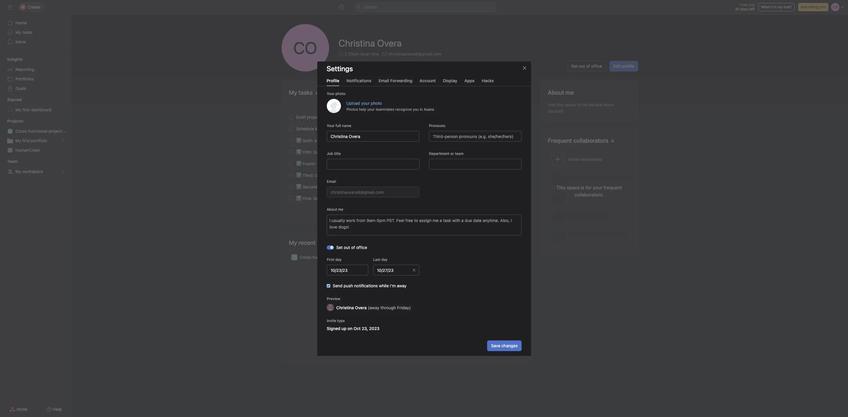 Task type: describe. For each thing, give the bounding box(es) containing it.
your for settings
[[327, 91, 335, 96]]

christina overa
[[339, 37, 402, 49]]

I usually work from 9am-5pm PST. Feel free to assign me a task with a due date anytime. Also, I love dogs! text field
[[327, 215, 522, 236]]

what's in my trial?
[[762, 5, 792, 9]]

send push notifications while i'm away
[[333, 283, 407, 288]]

0 horizontal spatial on
[[327, 161, 332, 166]]

0 horizontal spatial set
[[336, 245, 343, 250]]

0 vertical spatial work
[[326, 138, 335, 143]]

first day
[[327, 258, 342, 262]]

find
[[320, 185, 328, 190]]

first for portfolio
[[22, 138, 30, 143]]

completed image for schedule
[[288, 125, 295, 132]]

settings
[[327, 64, 353, 73]]

1 horizontal spatial cross-
[[300, 255, 313, 260]]

display
[[443, 78, 458, 83]]

help
[[359, 107, 366, 111]]

completed image for 4️⃣
[[288, 160, 295, 167]]

get for organized
[[315, 173, 322, 178]]

completed checkbox for 1️⃣
[[288, 195, 295, 202]]

upload
[[346, 100, 360, 106]]

starred element
[[0, 95, 71, 116]]

my for my recent projects
[[289, 240, 297, 246]]

1 horizontal spatial co
[[328, 305, 333, 310]]

team
[[7, 159, 18, 164]]

my for my first dashboard
[[15, 107, 21, 112]]

0 vertical spatial your
[[361, 100, 370, 106]]

global element
[[0, 15, 71, 50]]

search list box
[[354, 2, 497, 12]]

about
[[604, 102, 615, 107]]

6️⃣ sixth: make work manageable
[[296, 138, 360, 143]]

out inside button
[[579, 64, 585, 69]]

brief
[[322, 115, 330, 120]]

4️⃣
[[296, 161, 302, 166]]

1 vertical spatial your
[[367, 107, 375, 111]]

workspace
[[22, 169, 43, 174]]

2:29pm
[[345, 51, 359, 56]]

0 horizontal spatial co
[[294, 38, 317, 58]]

department or team
[[429, 151, 464, 156]]

my right using
[[348, 196, 354, 201]]

clear date image
[[412, 269, 416, 272]]

completed image for 5️⃣
[[288, 148, 295, 156]]

you for recognize
[[413, 107, 419, 111]]

2 horizontal spatial project
[[333, 255, 346, 260]]

cross-functional project plan link inside projects element
[[4, 127, 71, 136]]

goals link
[[4, 84, 68, 93]]

save changes
[[491, 343, 518, 349]]

1 horizontal spatial cross-functional project plan link
[[282, 252, 531, 263]]

1 vertical spatial of
[[341, 161, 344, 166]]

up
[[342, 326, 347, 331]]

stay
[[318, 161, 326, 166]]

inbox
[[15, 39, 26, 44]]

completed image for 2️⃣
[[288, 183, 295, 190]]

oct inside invite type signed up on oct 23, 2023
[[354, 326, 361, 331]]

office inside set out of office button
[[592, 64, 602, 69]]

trial?
[[784, 5, 792, 9]]

asana inside upload your photo photos help your teammates recognize you in asana
[[424, 107, 434, 111]]

day for last day
[[381, 258, 388, 262]]

list image
[[293, 256, 296, 259]]

space
[[565, 102, 576, 107]]

4️⃣ fourth: stay on top of incoming work
[[296, 161, 373, 166]]

layout
[[336, 185, 348, 190]]

0 horizontal spatial in
[[365, 150, 369, 155]]

in inside button
[[774, 5, 777, 9]]

my first dashboard link
[[4, 105, 68, 115]]

Third-person pronouns (e.g. she/her/hers) text field
[[429, 131, 522, 142]]

this
[[557, 102, 564, 107]]

send
[[333, 283, 343, 288]]

add billing info button
[[799, 3, 829, 11]]

sixth:
[[303, 138, 313, 143]]

oct 30 for 4️⃣ fourth: stay on top of incoming work
[[512, 161, 524, 166]]

0 vertical spatial project
[[307, 115, 321, 120]]

portfolios link
[[4, 74, 68, 84]]

1 horizontal spatial of
[[351, 245, 355, 250]]

schedule
[[296, 126, 314, 131]]

home
[[15, 20, 27, 25]]

last day
[[373, 258, 388, 262]]

(away
[[368, 305, 380, 310]]

profile
[[622, 64, 634, 69]]

Send push notifications while I'm away checkbox
[[327, 284, 330, 288]]

23,
[[362, 326, 368, 331]]

draft project brief
[[296, 115, 330, 120]]

account
[[420, 78, 436, 83]]

about me
[[548, 89, 574, 96]]

my workspace link
[[4, 167, 68, 177]]

draft
[[296, 115, 306, 120]]

close image
[[522, 66, 527, 70]]

apps
[[465, 78, 475, 83]]

days
[[741, 7, 749, 11]]

set out of office inside button
[[572, 64, 602, 69]]

upload new photo image
[[327, 99, 341, 113]]

upload your photo photos help your teammates recognize you in asana
[[346, 100, 434, 111]]

kickoff
[[315, 126, 328, 131]]

you for for
[[377, 185, 384, 190]]

by
[[333, 150, 338, 155]]

0 horizontal spatial time
[[324, 150, 332, 155]]

top
[[333, 161, 339, 166]]

insights element
[[0, 54, 71, 95]]

away
[[397, 283, 407, 288]]

my for my workspace
[[15, 169, 21, 174]]

invite button
[[6, 405, 31, 415]]

save changes button
[[487, 341, 522, 351]]

people
[[589, 102, 603, 107]]

plan inside projects element
[[63, 129, 71, 134]]

free trial 30 days left
[[735, 3, 755, 11]]

edit
[[614, 64, 621, 69]]

tasks inside global element
[[22, 30, 33, 35]]

3️⃣ third: get organized with sections
[[296, 173, 368, 178]]

your for your photo
[[327, 124, 335, 128]]

recent projects
[[299, 240, 339, 246]]

in inside upload your photo photos help your teammates recognize you in asana
[[420, 107, 423, 111]]

cross-functional project plan inside projects element
[[15, 129, 71, 134]]

3️⃣
[[296, 173, 302, 178]]

christina
[[336, 305, 354, 310]]

oct 30 button for 4️⃣ fourth: stay on top of incoming work
[[512, 161, 524, 166]]

through
[[381, 305, 396, 310]]

pronouns
[[429, 124, 445, 128]]

changes
[[502, 343, 518, 349]]

teams element
[[0, 156, 71, 178]]

dashboard
[[31, 107, 52, 112]]

hacks
[[482, 78, 494, 83]]

my for my tasks
[[15, 30, 21, 35]]

30 for 6️⃣ sixth: make work manageable
[[519, 138, 524, 143]]

1 horizontal spatial work
[[364, 161, 373, 166]]

completed checkbox for schedule
[[288, 125, 295, 132]]

team
[[455, 151, 464, 156]]

add billing info
[[801, 5, 826, 9]]

teammates
[[376, 107, 394, 111]]

1 vertical spatial project
[[49, 129, 62, 134]]

completed image for 1️⃣
[[288, 195, 295, 202]]

i'm
[[390, 283, 396, 288]]

portfolios
[[15, 76, 34, 81]]

my tasks
[[289, 89, 313, 96]]

billing
[[809, 5, 819, 9]]

of inside button
[[587, 64, 590, 69]]

third:
[[303, 173, 314, 178]]

job title
[[327, 151, 341, 156]]

completed checkbox for 4️⃣
[[288, 160, 295, 167]]

cross- inside projects element
[[15, 129, 28, 134]]

2:29pm local time
[[345, 51, 379, 56]]

completed checkbox for 5️⃣
[[288, 148, 295, 156]]



Task type: locate. For each thing, give the bounding box(es) containing it.
projects button
[[0, 118, 23, 124]]

1 oct 30 button from the top
[[512, 138, 524, 143]]

30 inside free trial 30 days left
[[735, 7, 740, 11]]

what's in my trial? button
[[759, 3, 795, 11]]

1 vertical spatial asana
[[370, 150, 382, 155]]

photo down profile button
[[336, 91, 346, 96]]

2 vertical spatial project
[[333, 255, 346, 260]]

photo up teammates
[[371, 100, 382, 106]]

in right recognize
[[420, 107, 423, 111]]

1 vertical spatial cross-
[[300, 255, 313, 260]]

your right help
[[367, 107, 375, 111]]

completed checkbox for 2️⃣
[[288, 183, 295, 190]]

1 vertical spatial office
[[356, 245, 367, 250]]

1 vertical spatial email
[[327, 179, 336, 184]]

0 vertical spatial co
[[294, 38, 317, 58]]

or
[[451, 151, 454, 156]]

my inside global element
[[15, 30, 21, 35]]

0 vertical spatial office
[[592, 64, 602, 69]]

asana up the pronouns on the top right of page
[[424, 107, 434, 111]]

my for my first portfolio
[[15, 138, 21, 143]]

Optional text field
[[373, 265, 420, 276]]

invite inside invite type signed up on oct 23, 2023
[[327, 319, 336, 323]]

first inside starred element
[[22, 107, 30, 112]]

0 vertical spatial email
[[379, 78, 389, 83]]

1 horizontal spatial set
[[572, 64, 578, 69]]

work right the make
[[326, 138, 335, 143]]

1 horizontal spatial out
[[579, 64, 585, 69]]

email up the
[[327, 179, 336, 184]]

1 horizontal spatial set out of office
[[572, 64, 602, 69]]

1 vertical spatial first
[[22, 138, 30, 143]]

2 completed checkbox from the top
[[288, 125, 295, 132]]

my inside starred element
[[15, 107, 21, 112]]

reporting
[[15, 67, 34, 72]]

my up list icon
[[289, 240, 297, 246]]

4 completed image from the top
[[288, 183, 295, 190]]

0 horizontal spatial of
[[341, 161, 344, 166]]

right
[[361, 185, 370, 190]]

1 your from the top
[[327, 91, 335, 96]]

1 vertical spatial co
[[328, 305, 333, 310]]

you
[[413, 107, 419, 111], [377, 185, 384, 190]]

1 vertical spatial out
[[344, 245, 350, 250]]

day right last
[[381, 258, 388, 262]]

invite for invite
[[17, 407, 27, 412]]

0 vertical spatial invite
[[327, 319, 336, 323]]

first up humancrawl
[[22, 138, 30, 143]]

1 horizontal spatial plan
[[347, 255, 356, 260]]

cross-functional project plan link up clear date icon
[[282, 252, 531, 263]]

completed image for draft
[[288, 114, 295, 121]]

time right local
[[371, 51, 379, 56]]

2023
[[369, 326, 380, 331]]

0 horizontal spatial work
[[326, 138, 335, 143]]

asana right collaborating
[[370, 150, 382, 155]]

project left brief
[[307, 115, 321, 120]]

you right for
[[377, 185, 384, 190]]

1 completed image from the top
[[288, 114, 295, 121]]

1 horizontal spatial you
[[413, 107, 419, 111]]

get right third: on the top of the page
[[315, 173, 322, 178]]

full
[[336, 124, 341, 128]]

0 horizontal spatial email
[[327, 179, 336, 184]]

cross-functional project plan up portfolio
[[15, 129, 71, 134]]

1 vertical spatial your
[[327, 124, 335, 128]]

completed checkbox for draft
[[288, 114, 295, 121]]

1 completed checkbox from the top
[[288, 114, 295, 121]]

2 oct 30 from the top
[[512, 161, 524, 166]]

recognize
[[395, 107, 412, 111]]

completed image left 1️⃣
[[288, 195, 295, 202]]

email inside button
[[379, 78, 389, 83]]

signed
[[327, 326, 340, 331]]

add
[[801, 5, 808, 9]]

title
[[334, 151, 341, 156]]

in right collaborating
[[365, 150, 369, 155]]

0 vertical spatial cross-functional project plan link
[[4, 127, 71, 136]]

last
[[373, 258, 381, 262]]

completed image
[[288, 125, 295, 132], [288, 148, 295, 156], [288, 160, 295, 167], [288, 195, 295, 202]]

completed image left 2️⃣
[[288, 183, 295, 190]]

first
[[22, 107, 30, 112], [22, 138, 30, 143]]

functional down set out of office switch on the bottom of the page
[[313, 255, 332, 260]]

2 vertical spatial 30
[[519, 161, 524, 166]]

3 completed checkbox from the top
[[288, 172, 295, 179]]

cross- right list icon
[[300, 255, 313, 260]]

starred
[[7, 97, 22, 102]]

0 horizontal spatial set out of office
[[336, 245, 367, 250]]

1 vertical spatial set out of office
[[336, 245, 367, 250]]

your up help
[[361, 100, 370, 106]]

1 horizontal spatial photo
[[371, 100, 382, 106]]

1 oct 30 from the top
[[512, 138, 524, 143]]

1 vertical spatial set
[[336, 245, 343, 250]]

cross-functional project plan link up portfolio
[[4, 127, 71, 136]]

completed checkbox left draft
[[288, 114, 295, 121]]

1 horizontal spatial cross-functional project plan
[[300, 255, 356, 260]]

cross-functional project plan down set out of office switch on the bottom of the page
[[300, 255, 356, 260]]

first for dashboard
[[22, 107, 30, 112]]

what's
[[762, 5, 773, 9]]

2 your from the top
[[327, 124, 335, 128]]

reporting link
[[4, 65, 68, 74]]

fourth:
[[303, 161, 316, 166]]

project down set out of office switch on the bottom of the page
[[333, 255, 346, 260]]

first
[[327, 258, 334, 262]]

3 completed image from the top
[[288, 160, 295, 167]]

1 horizontal spatial functional
[[313, 255, 332, 260]]

1 vertical spatial plan
[[347, 255, 356, 260]]

2 completed checkbox from the top
[[288, 160, 295, 167]]

get for started
[[313, 196, 320, 201]]

completed image left schedule
[[288, 125, 295, 132]]

1 horizontal spatial in
[[420, 107, 423, 111]]

work
[[326, 138, 335, 143], [364, 161, 373, 166]]

day for first day
[[335, 258, 342, 262]]

photos
[[346, 107, 358, 111]]

completed checkbox left 3️⃣
[[288, 172, 295, 179]]

my inside teams element
[[15, 169, 21, 174]]

2 vertical spatial completed checkbox
[[288, 172, 295, 179]]

on inside invite type signed up on oct 23, 2023
[[348, 326, 353, 331]]

for
[[371, 185, 376, 190]]

meeting
[[329, 126, 345, 131]]

6️⃣
[[296, 138, 302, 143]]

1 vertical spatial work
[[364, 161, 373, 166]]

notifications button
[[347, 78, 372, 86]]

your photo
[[327, 91, 346, 96]]

department
[[429, 151, 450, 156]]

1 vertical spatial cross-functional project plan link
[[282, 252, 531, 263]]

2 completed image from the top
[[288, 148, 295, 156]]

of right set out of office switch on the bottom of the page
[[351, 245, 355, 250]]

trial
[[749, 3, 755, 7]]

set out of office switch
[[327, 246, 334, 250]]

1 horizontal spatial office
[[592, 64, 602, 69]]

0 vertical spatial you
[[413, 107, 419, 111]]

0 vertical spatial cross-functional project plan
[[15, 129, 71, 134]]

1 vertical spatial functional
[[313, 255, 332, 260]]

on left top at the left top of page
[[327, 161, 332, 166]]

my down team
[[15, 169, 21, 174]]

my first portfolio
[[15, 138, 47, 143]]

completed checkbox left schedule
[[288, 125, 295, 132]]

set out of office button
[[568, 61, 606, 72]]

email for email forwarding
[[379, 78, 389, 83]]

functional up portfolio
[[28, 129, 47, 134]]

4 completed checkbox from the top
[[288, 183, 295, 190]]

Completed checkbox
[[288, 148, 295, 156], [288, 160, 295, 167], [288, 172, 295, 179]]

email for email
[[327, 179, 336, 184]]

tasks down that's
[[355, 196, 365, 201]]

1 vertical spatial oct 30 button
[[512, 161, 524, 166]]

humancrawl link
[[4, 146, 68, 155]]

on right up
[[348, 326, 353, 331]]

tasks down home
[[22, 30, 33, 35]]

invite for invite type signed up on oct 23, 2023
[[327, 319, 336, 323]]

email
[[379, 78, 389, 83], [327, 179, 336, 184]]

completed checkbox for 3️⃣
[[288, 172, 295, 179]]

christinaovera9@gmail.com link
[[389, 51, 442, 57]]

1 vertical spatial time
[[324, 150, 332, 155]]

plan
[[63, 129, 71, 134], [347, 255, 356, 260]]

30
[[735, 7, 740, 11], [519, 138, 524, 143], [519, 161, 524, 166]]

0 vertical spatial of
[[587, 64, 590, 69]]

1 vertical spatial invite
[[17, 407, 27, 412]]

projects
[[7, 119, 23, 124]]

completed image left 4️⃣
[[288, 160, 295, 167]]

0 vertical spatial time
[[371, 51, 379, 56]]

0 vertical spatial your
[[327, 91, 335, 96]]

1 first from the top
[[22, 107, 30, 112]]

apps button
[[465, 78, 475, 86]]

1 completed checkbox from the top
[[288, 148, 295, 156]]

1 day from the left
[[335, 258, 342, 262]]

oct 30 button for 6️⃣ sixth: make work manageable
[[512, 138, 524, 143]]

tell
[[583, 102, 588, 107]]

notifications
[[354, 283, 378, 288]]

1 vertical spatial you
[[377, 185, 384, 190]]

cross- down projects
[[15, 129, 28, 134]]

your
[[327, 91, 335, 96], [327, 124, 335, 128]]

you right recognize
[[413, 107, 419, 111]]

completed checkbox left 2️⃣
[[288, 183, 295, 190]]

0 horizontal spatial functional
[[28, 129, 47, 134]]

completed checkbox for 6️⃣
[[288, 137, 295, 144]]

left
[[750, 7, 755, 11]]

Completed checkbox
[[288, 114, 295, 121], [288, 125, 295, 132], [288, 137, 295, 144], [288, 183, 295, 190], [288, 195, 295, 202]]

about
[[327, 207, 337, 212]]

0 vertical spatial tasks
[[22, 30, 33, 35]]

0 horizontal spatial tasks
[[22, 30, 33, 35]]

0 vertical spatial on
[[327, 161, 332, 166]]

1 horizontal spatial save
[[491, 343, 501, 349]]

name
[[342, 124, 351, 128]]

my down starred
[[15, 107, 21, 112]]

office
[[592, 64, 602, 69], [356, 245, 367, 250]]

1 vertical spatial save
[[491, 343, 501, 349]]

frequent collaborators
[[548, 137, 609, 144]]

my up inbox
[[15, 30, 21, 35]]

0 vertical spatial asana
[[424, 107, 434, 111]]

of left edit
[[587, 64, 590, 69]]

completed image for 6️⃣
[[288, 137, 295, 144]]

work up sections
[[364, 161, 373, 166]]

1 vertical spatial in
[[420, 107, 423, 111]]

0 vertical spatial plan
[[63, 129, 71, 134]]

5️⃣ fifth: save time by collaborating in asana
[[296, 150, 382, 155]]

local
[[361, 51, 370, 56]]

your left the full
[[327, 124, 335, 128]]

completed image left 3️⃣
[[288, 172, 295, 179]]

manageable
[[336, 138, 360, 143]]

completed checkbox left 4️⃣
[[288, 160, 295, 167]]

0 horizontal spatial save
[[314, 150, 323, 155]]

get right first:
[[313, 196, 320, 201]]

1 horizontal spatial email
[[379, 78, 389, 83]]

1 vertical spatial completed checkbox
[[288, 160, 295, 167]]

in
[[774, 5, 777, 9], [420, 107, 423, 111], [365, 150, 369, 155]]

email left forwarding
[[379, 78, 389, 83]]

projects element
[[0, 116, 71, 156]]

first inside projects element
[[22, 138, 30, 143]]

1 horizontal spatial asana
[[424, 107, 434, 111]]

2 vertical spatial of
[[351, 245, 355, 250]]

completed image for 3️⃣
[[288, 172, 295, 179]]

invite inside button
[[17, 407, 27, 412]]

None text field
[[327, 159, 420, 170], [429, 159, 522, 170], [327, 187, 420, 198], [327, 265, 368, 276], [327, 159, 420, 170], [429, 159, 522, 170], [327, 187, 420, 198], [327, 265, 368, 276]]

yourself.
[[548, 109, 565, 114]]

edit profile
[[614, 64, 634, 69]]

email forwarding
[[379, 78, 413, 83]]

functional inside projects element
[[28, 129, 47, 134]]

3 completed checkbox from the top
[[288, 137, 295, 144]]

my inside projects element
[[15, 138, 21, 143]]

1 vertical spatial tasks
[[355, 196, 365, 201]]

save right fifth:
[[314, 150, 323, 155]]

christina overa (away through friday)
[[336, 305, 411, 310]]

hide sidebar image
[[8, 5, 12, 10]]

1 vertical spatial get
[[313, 196, 320, 201]]

push
[[344, 283, 353, 288]]

0 horizontal spatial cross-functional project plan link
[[4, 127, 71, 136]]

completed image left 6️⃣
[[288, 137, 295, 144]]

0 horizontal spatial you
[[377, 185, 384, 190]]

1️⃣
[[296, 196, 302, 201]]

display button
[[443, 78, 458, 86]]

save left changes
[[491, 343, 501, 349]]

1 horizontal spatial time
[[371, 51, 379, 56]]

project up my first portfolio link
[[49, 129, 62, 134]]

asana
[[424, 107, 434, 111], [370, 150, 382, 155]]

2️⃣
[[296, 185, 302, 190]]

me
[[338, 207, 343, 212]]

None text field
[[327, 131, 420, 142]]

0 horizontal spatial cross-functional project plan
[[15, 129, 71, 134]]

first left dashboard
[[22, 107, 30, 112]]

0 horizontal spatial office
[[356, 245, 367, 250]]

you inside upload your photo photos help your teammates recognize you in asana
[[413, 107, 419, 111]]

0 horizontal spatial plan
[[63, 129, 71, 134]]

in left my
[[774, 5, 777, 9]]

schedule kickoff meeting
[[296, 126, 345, 131]]

0 vertical spatial 30
[[735, 7, 740, 11]]

0 vertical spatial first
[[22, 107, 30, 112]]

2 first from the top
[[22, 138, 30, 143]]

organized
[[323, 173, 342, 178]]

completed checkbox left 5️⃣
[[288, 148, 295, 156]]

that's
[[349, 185, 360, 190]]

4 completed image from the top
[[288, 195, 295, 202]]

0 vertical spatial out
[[579, 64, 585, 69]]

your down profile button
[[327, 91, 335, 96]]

2 horizontal spatial in
[[774, 5, 777, 9]]

my
[[778, 5, 783, 9]]

0 vertical spatial set out of office
[[572, 64, 602, 69]]

save
[[314, 150, 323, 155], [491, 343, 501, 349]]

1 completed image from the top
[[288, 125, 295, 132]]

0 horizontal spatial asana
[[370, 150, 382, 155]]

photo inside upload your photo photos help your teammates recognize you in asana
[[371, 100, 382, 106]]

2 oct 30 button from the top
[[512, 161, 524, 166]]

0 horizontal spatial project
[[49, 129, 62, 134]]

with
[[343, 173, 351, 178]]

forwarding
[[390, 78, 413, 83]]

free
[[740, 3, 748, 7]]

my tasks
[[15, 30, 33, 35]]

set inside button
[[572, 64, 578, 69]]

day right first
[[335, 258, 342, 262]]

1 horizontal spatial project
[[307, 115, 321, 120]]

0 vertical spatial completed checkbox
[[288, 148, 295, 156]]

0 vertical spatial save
[[314, 150, 323, 155]]

1 horizontal spatial invite
[[327, 319, 336, 323]]

oct 30 for 6️⃣ sixth: make work manageable
[[512, 138, 524, 143]]

1 vertical spatial photo
[[371, 100, 382, 106]]

30 for 4️⃣ fourth: stay on top of incoming work
[[519, 161, 524, 166]]

2 day from the left
[[381, 258, 388, 262]]

0 vertical spatial functional
[[28, 129, 47, 134]]

time left by
[[324, 150, 332, 155]]

fifth:
[[303, 150, 313, 155]]

completed image
[[288, 114, 295, 121], [288, 137, 295, 144], [288, 172, 295, 179], [288, 183, 295, 190]]

1 vertical spatial cross-functional project plan
[[300, 255, 356, 260]]

my up humancrawl
[[15, 138, 21, 143]]

completed checkbox left 1️⃣
[[288, 195, 295, 202]]

cross-functional project plan
[[15, 129, 71, 134], [300, 255, 356, 260]]

completed checkbox left 6️⃣
[[288, 137, 295, 144]]

5 completed checkbox from the top
[[288, 195, 295, 202]]

preview
[[327, 297, 340, 301]]

team button
[[0, 159, 18, 165]]

0 vertical spatial oct 30 button
[[512, 138, 524, 143]]

0 horizontal spatial out
[[344, 245, 350, 250]]

3 completed image from the top
[[288, 172, 295, 179]]

completed image left 5️⃣
[[288, 148, 295, 156]]

2 completed image from the top
[[288, 137, 295, 144]]

edit profile button
[[610, 61, 638, 72]]

of right top at the left top of page
[[341, 161, 344, 166]]

completed image left draft
[[288, 114, 295, 121]]

save inside "save changes" button
[[491, 343, 501, 349]]

oct
[[504, 127, 510, 131], [512, 138, 518, 143], [512, 161, 518, 166], [354, 326, 361, 331]]

0 vertical spatial photo
[[336, 91, 346, 96]]

1 vertical spatial oct 30
[[512, 161, 524, 166]]



Task type: vqa. For each thing, say whether or not it's contained in the screenshot.
the bottom "UI"
no



